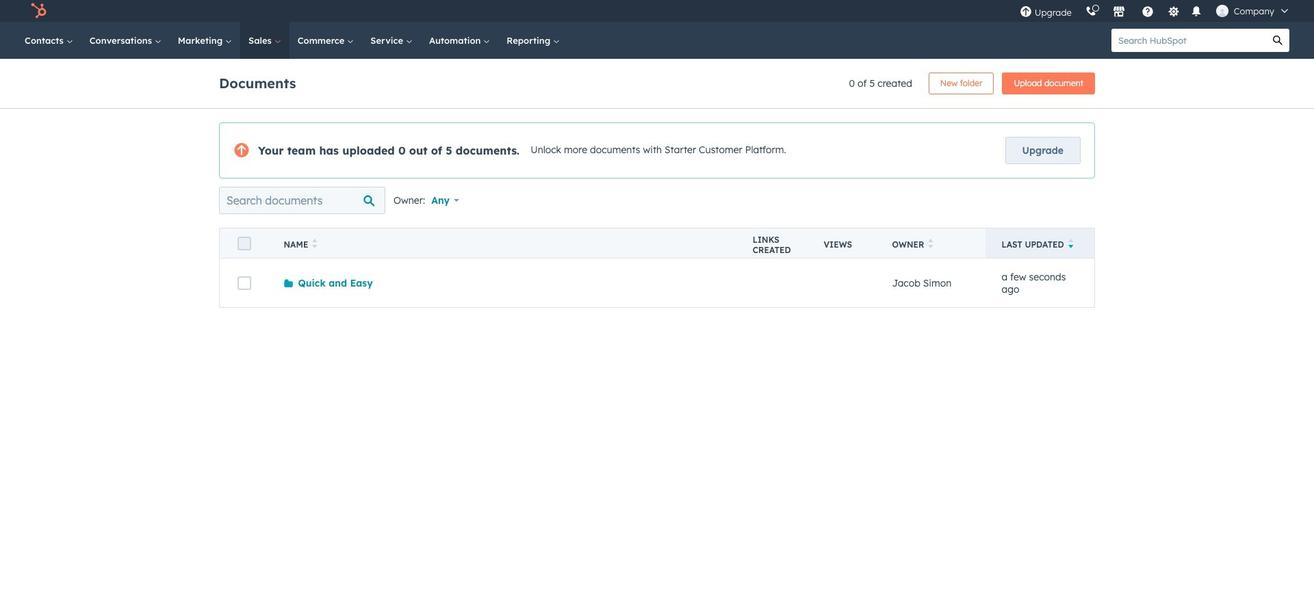 Task type: describe. For each thing, give the bounding box(es) containing it.
2 press to sort. element from the left
[[929, 239, 934, 251]]

Search HubSpot search field
[[1112, 29, 1267, 52]]

Search search field
[[219, 187, 385, 214]]

descending sort. press to sort ascending. element
[[1068, 239, 1074, 251]]

2 press to sort. image from the left
[[929, 239, 934, 249]]

descending sort. press to sort ascending. image
[[1068, 239, 1074, 249]]



Task type: vqa. For each thing, say whether or not it's contained in the screenshot.
the Landing pages by most total views element on the left
no



Task type: locate. For each thing, give the bounding box(es) containing it.
jacob simon image
[[1216, 5, 1229, 17]]

1 horizontal spatial press to sort. element
[[929, 239, 934, 251]]

1 press to sort. element from the left
[[312, 239, 318, 251]]

1 horizontal spatial press to sort. image
[[929, 239, 934, 249]]

0 horizontal spatial press to sort. image
[[312, 239, 318, 249]]

press to sort. image
[[312, 239, 318, 249], [929, 239, 934, 249]]

marketplaces image
[[1113, 6, 1125, 18]]

menu
[[1013, 0, 1298, 22]]

press to sort. element
[[312, 239, 318, 251], [929, 239, 934, 251]]

banner
[[219, 68, 1095, 94]]

1 press to sort. image from the left
[[312, 239, 318, 249]]

0 horizontal spatial press to sort. element
[[312, 239, 318, 251]]



